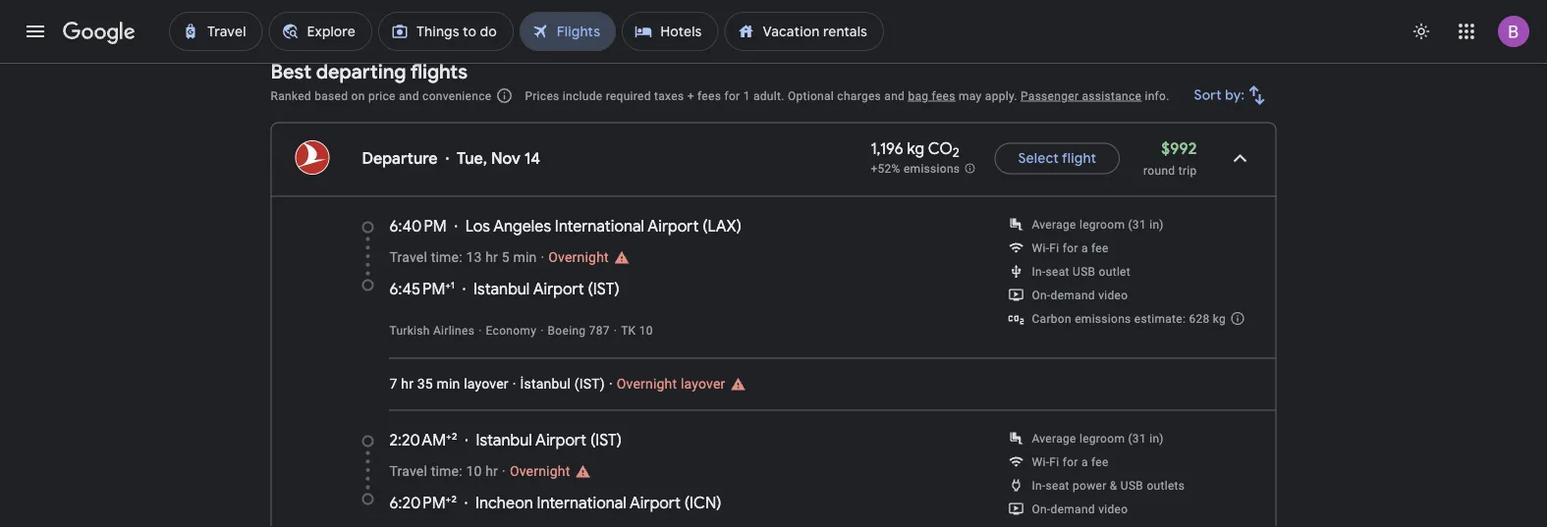 Task type: vqa. For each thing, say whether or not it's contained in the screenshot.
the right E
no



Task type: locate. For each thing, give the bounding box(es) containing it.
2 average legroom (31 in) from the top
[[1032, 432, 1164, 446]]

incheon
[[476, 493, 533, 513]]

usb right &
[[1121, 479, 1144, 493]]

1 average from the top
[[1032, 218, 1077, 231]]

1 inside 6:45 pm + 1
[[451, 279, 455, 291]]

prices include required taxes + fees for 1 adult. optional charges and bag fees may apply. passenger assistance
[[525, 89, 1142, 103]]

and left bag
[[885, 89, 905, 103]]

2 demand from the top
[[1051, 503, 1096, 516]]

0 horizontal spatial  image
[[446, 149, 449, 169]]

0 vertical spatial hr
[[486, 250, 498, 266]]

2 fi from the top
[[1050, 455, 1060, 469]]

2 up +52% emissions
[[953, 145, 960, 161]]

1 in- from the top
[[1032, 265, 1046, 279]]

1 vertical spatial overnight
[[617, 376, 677, 393]]

and right 'price'
[[399, 89, 419, 103]]

1 vertical spatial average legroom (31 in)
[[1032, 432, 1164, 446]]

demand for los angeles international airport ( lax )
[[1051, 288, 1096, 302]]

video down &
[[1099, 503, 1128, 516]]

10 up the incheon
[[466, 464, 482, 480]]

ist up incheon international airport ( icn )
[[596, 430, 617, 451]]

istanbul down 5
[[474, 279, 530, 299]]

istanbul
[[474, 279, 530, 299], [476, 430, 532, 451]]

fi up in-seat usb outlet
[[1050, 241, 1060, 255]]

1 vertical spatial  image
[[614, 324, 617, 338]]

airlines
[[433, 324, 475, 338]]

time: down departure time: 2:20 am on  thursday, november 16. text box
[[431, 464, 463, 480]]

trip
[[1179, 164, 1197, 177]]

+ for 6:20 pm
[[446, 493, 451, 506]]

1 vertical spatial in)
[[1150, 432, 1164, 446]]

price
[[368, 89, 396, 103]]

0 horizontal spatial and
[[399, 89, 419, 103]]

ist for 2:20 am
[[596, 430, 617, 451]]

0 vertical spatial 1
[[743, 89, 750, 103]]

+ down travel time: 10 hr at left
[[446, 493, 451, 506]]

0 horizontal spatial usb
[[1073, 265, 1096, 279]]

10 right tk
[[639, 324, 653, 338]]

hr up the incheon
[[486, 464, 498, 480]]

2 (31 from the top
[[1128, 432, 1147, 446]]

0 vertical spatial video
[[1099, 288, 1128, 302]]

1 in) from the top
[[1150, 218, 1164, 231]]

seat
[[1046, 265, 1070, 279], [1046, 479, 1070, 493]]

0 vertical spatial emissions
[[904, 162, 960, 176]]

2 travel from the top
[[390, 464, 427, 480]]

1 demand from the top
[[1051, 288, 1096, 302]]

2 inside the 2:20 am + 2
[[452, 430, 457, 443]]

1 horizontal spatial and
[[885, 89, 905, 103]]

0 vertical spatial fee
[[1092, 241, 1109, 255]]

taxes
[[654, 89, 684, 103]]

for up power
[[1063, 455, 1079, 469]]

0 vertical spatial for
[[725, 89, 740, 103]]

+ down travel time: 13 hr 5 min
[[445, 279, 451, 291]]

1 vertical spatial fi
[[1050, 455, 1060, 469]]

7 hr 35 min layover
[[390, 376, 509, 393]]

0 vertical spatial overnight
[[549, 250, 609, 266]]

a
[[1082, 241, 1088, 255], [1082, 455, 1088, 469]]

2 vertical spatial ist
[[596, 430, 617, 451]]

2 in) from the top
[[1150, 432, 1164, 446]]

1 vertical spatial demand
[[1051, 503, 1096, 516]]

fi up in-seat power & usb outlets
[[1050, 455, 1060, 469]]

flights
[[410, 59, 468, 84]]

overnight down tk 10
[[617, 376, 677, 393]]

2 time: from the top
[[431, 464, 463, 480]]

+ for 2:20 am
[[446, 430, 452, 443]]

average legroom (31 in) up power
[[1032, 432, 1164, 446]]

0 vertical spatial fi
[[1050, 241, 1060, 255]]

2 inside 1,196 kg co 2
[[953, 145, 960, 161]]

1 vertical spatial average
[[1032, 432, 1077, 446]]

learn more about tracked prices image
[[388, 3, 406, 21]]

fee up outlet
[[1092, 241, 1109, 255]]

by:
[[1226, 86, 1245, 104]]

wi-fi for a fee for istanbul airport ( ist )
[[1032, 455, 1109, 469]]

1 vertical spatial travel
[[390, 464, 427, 480]]

+ inside the 2:20 am + 2
[[446, 430, 452, 443]]

travel up 6:45 pm
[[390, 250, 427, 266]]

2 and from the left
[[885, 89, 905, 103]]

0 horizontal spatial 1
[[451, 279, 455, 291]]

1,196
[[871, 138, 904, 159]]

1 on-demand video from the top
[[1032, 288, 1128, 302]]

0 vertical spatial  image
[[446, 149, 449, 169]]

average up power
[[1032, 432, 1077, 446]]

+ for 6:45 pm
[[445, 279, 451, 291]]

1 vertical spatial nov
[[491, 148, 521, 169]]

 image left tue,
[[446, 149, 449, 169]]

ist up "787"
[[593, 279, 615, 299]]

hr
[[486, 250, 498, 266], [401, 376, 414, 393], [486, 464, 498, 480]]

average up in-seat usb outlet
[[1032, 218, 1077, 231]]

1 vertical spatial in-
[[1032, 479, 1046, 493]]

1 horizontal spatial kg
[[1213, 312, 1226, 326]]

any dates
[[578, 3, 643, 21]]

a for istanbul airport ( ist )
[[1082, 455, 1088, 469]]

kg right 628
[[1213, 312, 1226, 326]]

6:20 pm + 2
[[390, 493, 457, 513]]

1 vertical spatial a
[[1082, 455, 1088, 469]]

2 down travel time: 10 hr at left
[[451, 493, 457, 506]]

2 in- from the top
[[1032, 479, 1046, 493]]

0 horizontal spatial min
[[437, 376, 460, 393]]

0 horizontal spatial emissions
[[904, 162, 960, 176]]

2 wi-fi for a fee from the top
[[1032, 455, 1109, 469]]

+ inside 6:45 pm + 1
[[445, 279, 451, 291]]

demand
[[1051, 288, 1096, 302], [1051, 503, 1096, 516]]

seat for istanbul airport ( ist )
[[1046, 479, 1070, 493]]

 image right the i̇stanbul ( ist ) at the left of page
[[609, 376, 613, 393]]

seat up carbon on the right
[[1046, 265, 1070, 279]]

fee for istanbul airport ( ist )
[[1092, 455, 1109, 469]]

7
[[390, 376, 398, 393]]

2 vertical spatial for
[[1063, 455, 1079, 469]]

fi
[[1050, 241, 1060, 255], [1050, 455, 1060, 469]]

average legroom (31 in) up in-seat usb outlet
[[1032, 218, 1164, 231]]

2 on- from the top
[[1032, 503, 1051, 516]]

international right the incheon
[[537, 493, 627, 513]]

1 vertical spatial hr
[[401, 376, 414, 393]]

video for los angeles international airport ( lax )
[[1099, 288, 1128, 302]]

 image
[[541, 250, 545, 266], [513, 376, 516, 393], [609, 376, 613, 393]]

1 video from the top
[[1099, 288, 1128, 302]]

for
[[725, 89, 740, 103], [1063, 241, 1079, 255], [1063, 455, 1079, 469]]

1 vertical spatial ist
[[579, 376, 600, 393]]

 image for 7 hr 35 min layover
[[513, 376, 516, 393]]

emissions down co
[[904, 162, 960, 176]]

istanbul airport ( ist ) down i̇stanbul
[[476, 430, 622, 451]]

2 fee from the top
[[1092, 455, 1109, 469]]

video down outlet
[[1099, 288, 1128, 302]]

0 horizontal spatial layover
[[464, 376, 509, 393]]

Departure time: 6:40 PM. text field
[[390, 216, 447, 236]]

Departure time: 2:20 AM on  Thursday, November 16. text field
[[390, 430, 457, 451]]

0 vertical spatial kg
[[907, 138, 925, 159]]

1 fi from the top
[[1050, 241, 1060, 255]]

1 vertical spatial usb
[[1121, 479, 1144, 493]]

2 legroom from the top
[[1080, 432, 1125, 446]]

based
[[315, 89, 348, 103]]

min right 5
[[513, 250, 537, 266]]

istanbul up the incheon
[[476, 430, 532, 451]]

on- down in-seat power & usb outlets
[[1032, 503, 1051, 516]]

average legroom (31 in) for los angeles international airport ( lax )
[[1032, 218, 1164, 231]]

min right 35
[[437, 376, 460, 393]]

usb
[[1073, 265, 1096, 279], [1121, 479, 1144, 493]]

1 fee from the top
[[1092, 241, 1109, 255]]

on- up carbon on the right
[[1032, 288, 1051, 302]]

(31 for istanbul airport ( ist )
[[1128, 432, 1147, 446]]

airport up boeing
[[533, 279, 584, 299]]

on-demand video down in-seat usb outlet
[[1032, 288, 1128, 302]]

wi- up in-seat power & usb outlets
[[1032, 455, 1050, 469]]

on
[[351, 89, 365, 103]]

overnight down los angeles international airport ( lax )
[[549, 250, 609, 266]]

in)
[[1150, 218, 1164, 231], [1150, 432, 1164, 446]]

legroom
[[1080, 218, 1125, 231], [1080, 432, 1125, 446]]

1 vertical spatial wi-
[[1032, 455, 1050, 469]]

a up power
[[1082, 455, 1088, 469]]

1
[[743, 89, 750, 103], [451, 279, 455, 291]]

1 vertical spatial istanbul
[[476, 430, 532, 451]]

time: for 6:40 pm
[[431, 250, 463, 266]]

emissions
[[904, 162, 960, 176], [1075, 312, 1132, 326]]

0 vertical spatial on-
[[1032, 288, 1051, 302]]

0 vertical spatial travel
[[390, 250, 427, 266]]

0 vertical spatial ist
[[593, 279, 615, 299]]

0 vertical spatial wi-
[[1032, 241, 1050, 255]]

13
[[466, 250, 482, 266]]

legroom up outlet
[[1080, 218, 1125, 231]]

in- up carbon on the right
[[1032, 265, 1046, 279]]

seat left power
[[1046, 479, 1070, 493]]

outlets
[[1147, 479, 1185, 493]]

0 vertical spatial min
[[513, 250, 537, 266]]

1 vertical spatial on-
[[1032, 503, 1051, 516]]

for up in-seat usb outlet
[[1063, 241, 1079, 255]]

2 average from the top
[[1032, 432, 1077, 446]]

0 vertical spatial seat
[[1046, 265, 1070, 279]]

wi-
[[1032, 241, 1050, 255], [1032, 455, 1050, 469]]

1 vertical spatial international
[[537, 493, 627, 513]]

1 horizontal spatial  image
[[541, 250, 545, 266]]

video
[[1099, 288, 1128, 302], [1099, 503, 1128, 516]]

usb left outlet
[[1073, 265, 1096, 279]]

required
[[606, 89, 651, 103]]

average for los angeles international airport ( lax )
[[1032, 218, 1077, 231]]

1 vertical spatial seat
[[1046, 479, 1070, 493]]

sort by:
[[1195, 86, 1245, 104]]

 image for travel time: 13 hr 5 min
[[541, 250, 545, 266]]

2 wi- from the top
[[1032, 455, 1050, 469]]

legroom up in-seat power & usb outlets
[[1080, 432, 1125, 446]]

2 right 2:20 am
[[452, 430, 457, 443]]

 image left i̇stanbul
[[513, 376, 516, 393]]

0 vertical spatial in)
[[1150, 218, 1164, 231]]

on-demand video for istanbul airport ( ist )
[[1032, 503, 1128, 516]]

)
[[737, 216, 742, 236], [615, 279, 620, 299], [600, 376, 605, 393], [617, 430, 622, 451], [717, 493, 722, 513]]

nov right learn more about tracked prices icon
[[418, 3, 444, 21]]

1 horizontal spatial usb
[[1121, 479, 1144, 493]]

2 inside 6:20 pm + 2
[[451, 493, 457, 506]]

video for istanbul airport ( ist )
[[1099, 503, 1128, 516]]

fees right taxes
[[698, 89, 721, 103]]

1 horizontal spatial nov
[[491, 148, 521, 169]]

for left adult.
[[725, 89, 740, 103]]

1 on- from the top
[[1032, 288, 1051, 302]]

learn more about ranking image
[[496, 87, 513, 105]]

0 vertical spatial istanbul
[[474, 279, 530, 299]]

istanbul airport ( ist ) up boeing
[[474, 279, 620, 299]]

may
[[959, 89, 982, 103]]

(31 up outlet
[[1128, 218, 1147, 231]]

main menu image
[[24, 20, 47, 43]]

 image left tk
[[614, 324, 617, 338]]

hr left 5
[[486, 250, 498, 266]]

emissions down outlet
[[1075, 312, 1132, 326]]

on-
[[1032, 288, 1051, 302], [1032, 503, 1051, 516]]

0 vertical spatial nov
[[418, 3, 444, 21]]

1 vertical spatial min
[[437, 376, 460, 393]]

in) for istanbul airport ( ist )
[[1150, 432, 1164, 446]]

2:20 am + 2
[[390, 430, 457, 451]]

emissions for carbon
[[1075, 312, 1132, 326]]

kg inside 1,196 kg co 2
[[907, 138, 925, 159]]

0 vertical spatial istanbul airport ( ist )
[[474, 279, 620, 299]]

1 horizontal spatial emissions
[[1075, 312, 1132, 326]]

1 (31 from the top
[[1128, 218, 1147, 231]]

wi-fi for a fee
[[1032, 241, 1109, 255], [1032, 455, 1109, 469]]

wi-fi for a fee up power
[[1032, 455, 1109, 469]]

2 a from the top
[[1082, 455, 1088, 469]]

0 vertical spatial in-
[[1032, 265, 1046, 279]]

international right "angeles"
[[555, 216, 645, 236]]

1 horizontal spatial fees
[[932, 89, 956, 103]]

fees
[[698, 89, 721, 103], [932, 89, 956, 103]]

1 vertical spatial 2
[[452, 430, 457, 443]]

6:20 pm
[[390, 493, 446, 513]]

1 vertical spatial (31
[[1128, 432, 1147, 446]]

in-seat power & usb outlets
[[1032, 479, 1185, 493]]

1 average legroom (31 in) from the top
[[1032, 218, 1164, 231]]

ist right i̇stanbul
[[579, 376, 600, 393]]

travel for 2:20 am
[[390, 464, 427, 480]]

in- left power
[[1032, 479, 1046, 493]]

on-demand video down power
[[1032, 503, 1128, 516]]

in) down round
[[1150, 218, 1164, 231]]

0 vertical spatial time:
[[431, 250, 463, 266]]

1 vertical spatial time:
[[431, 464, 463, 480]]

adult.
[[754, 89, 785, 103]]

0 vertical spatial wi-fi for a fee
[[1032, 241, 1109, 255]]

2 vertical spatial 2
[[451, 493, 457, 506]]

+ up travel time: 10 hr at left
[[446, 430, 452, 443]]

1 horizontal spatial min
[[513, 250, 537, 266]]

fee up in-seat power & usb outlets
[[1092, 455, 1109, 469]]

carbon
[[1032, 312, 1072, 326]]

in-
[[1032, 265, 1046, 279], [1032, 479, 1046, 493]]

departing
[[316, 59, 406, 84]]

time: left 13
[[431, 250, 463, 266]]

hr for 2:20 am
[[486, 464, 498, 480]]

and
[[399, 89, 419, 103], [885, 89, 905, 103]]

1 vertical spatial for
[[1063, 241, 1079, 255]]

nov
[[418, 3, 444, 21], [491, 148, 521, 169]]

overnight
[[549, 250, 609, 266], [617, 376, 677, 393], [510, 464, 570, 480]]

0 vertical spatial 2
[[953, 145, 960, 161]]

nov left 14
[[491, 148, 521, 169]]

average legroom (31 in) for istanbul airport ( ist )
[[1032, 432, 1164, 446]]

1 vertical spatial wi-fi for a fee
[[1032, 455, 1109, 469]]

 image right 5
[[541, 250, 545, 266]]

2
[[953, 145, 960, 161], [452, 430, 457, 443], [451, 493, 457, 506]]

1 vertical spatial video
[[1099, 503, 1128, 516]]

1 vertical spatial kg
[[1213, 312, 1226, 326]]

1 horizontal spatial layover
[[681, 376, 726, 393]]

on-demand video
[[1032, 288, 1128, 302], [1032, 503, 1128, 516]]

2 vertical spatial hr
[[486, 464, 498, 480]]

economy
[[486, 324, 537, 338]]

kg up +52% emissions
[[907, 138, 925, 159]]

0 horizontal spatial kg
[[907, 138, 925, 159]]

1 down travel time: 13 hr 5 min
[[451, 279, 455, 291]]

overnight up the incheon
[[510, 464, 570, 480]]

i̇stanbul
[[520, 376, 571, 393]]

wi- up in-seat usb outlet
[[1032, 241, 1050, 255]]

1 wi- from the top
[[1032, 241, 1050, 255]]

 image
[[446, 149, 449, 169], [614, 324, 617, 338]]

fees right bag
[[932, 89, 956, 103]]

in) up outlets on the right of page
[[1150, 432, 1164, 446]]

2 video from the top
[[1099, 503, 1128, 516]]

ist
[[593, 279, 615, 299], [579, 376, 600, 393], [596, 430, 617, 451]]

2 seat from the top
[[1046, 479, 1070, 493]]

1 legroom from the top
[[1080, 218, 1125, 231]]

0 vertical spatial (31
[[1128, 218, 1147, 231]]

1 left adult.
[[743, 89, 750, 103]]

1 a from the top
[[1082, 241, 1088, 255]]

in) for los angeles international airport ( lax )
[[1150, 218, 1164, 231]]

0 horizontal spatial fees
[[698, 89, 721, 103]]

+ inside 6:20 pm + 2
[[446, 493, 451, 506]]

1 vertical spatial istanbul airport ( ist )
[[476, 430, 622, 451]]

1 travel from the top
[[390, 250, 427, 266]]

istanbul airport ( ist ) for 2:20 am
[[476, 430, 622, 451]]

wi-fi for a fee up in-seat usb outlet
[[1032, 241, 1109, 255]]

1 vertical spatial legroom
[[1080, 432, 1125, 446]]

1 seat from the top
[[1046, 265, 1070, 279]]

(31 up in-seat power & usb outlets
[[1128, 432, 1147, 446]]

0 vertical spatial on-demand video
[[1032, 288, 1128, 302]]

on-demand video for los angeles international airport ( lax )
[[1032, 288, 1128, 302]]

1 vertical spatial emissions
[[1075, 312, 1132, 326]]

travel time: 10 hr
[[390, 464, 498, 480]]

wi-fi for a fee for los angeles international airport ( lax )
[[1032, 241, 1109, 255]]

0 vertical spatial demand
[[1051, 288, 1096, 302]]

0 horizontal spatial nov
[[418, 3, 444, 21]]

1 vertical spatial on-demand video
[[1032, 503, 1128, 516]]

(31
[[1128, 218, 1147, 231], [1128, 432, 1147, 446]]

boeing
[[548, 324, 586, 338]]

1 vertical spatial 1
[[451, 279, 455, 291]]

1 vertical spatial fee
[[1092, 455, 1109, 469]]

nov 14 – 30
[[418, 3, 492, 21]]

2 horizontal spatial  image
[[609, 376, 613, 393]]

demand down in-seat usb outlet
[[1051, 288, 1096, 302]]

hr right 7
[[401, 376, 414, 393]]

0 vertical spatial average legroom (31 in)
[[1032, 218, 1164, 231]]

international
[[555, 216, 645, 236], [537, 493, 627, 513]]

1 wi-fi for a fee from the top
[[1032, 241, 1109, 255]]

2 for istanbul airport ( ist )
[[452, 430, 457, 443]]

0 vertical spatial a
[[1082, 241, 1088, 255]]

(31 for los angeles international airport ( lax )
[[1128, 218, 1147, 231]]

layover
[[464, 376, 509, 393], [681, 376, 726, 393]]

round
[[1144, 164, 1176, 177]]

1 horizontal spatial 10
[[639, 324, 653, 338]]

demand down power
[[1051, 503, 1096, 516]]

0 horizontal spatial  image
[[513, 376, 516, 393]]

wi- for los angeles international airport ( lax )
[[1032, 241, 1050, 255]]

track
[[304, 3, 340, 21]]

0 horizontal spatial 10
[[466, 464, 482, 480]]

a up in-seat usb outlet
[[1082, 241, 1088, 255]]

2 on-demand video from the top
[[1032, 503, 1128, 516]]

1 time: from the top
[[431, 250, 463, 266]]

0 vertical spatial average
[[1032, 218, 1077, 231]]

0 vertical spatial legroom
[[1080, 218, 1125, 231]]

travel up 6:20 pm
[[390, 464, 427, 480]]

on- for los angeles international airport ( lax )
[[1032, 288, 1051, 302]]

kg
[[907, 138, 925, 159], [1213, 312, 1226, 326]]



Task type: describe. For each thing, give the bounding box(es) containing it.
in-seat usb outlet
[[1032, 265, 1131, 279]]

los
[[465, 216, 490, 236]]

Arrival time: 6:45 PM on  Wednesday, November 15. text field
[[390, 279, 455, 299]]

2 layover from the left
[[681, 376, 726, 393]]

1 fees from the left
[[698, 89, 721, 103]]

nov inside find the best price "region"
[[418, 3, 444, 21]]

travel time: 13 hr 5 min
[[390, 250, 537, 266]]

0 vertical spatial 10
[[639, 324, 653, 338]]

select flight button
[[995, 135, 1120, 182]]

convenience
[[423, 89, 492, 103]]

bag
[[908, 89, 929, 103]]

carbon emissions estimate: 628 kilograms element
[[1032, 312, 1226, 326]]

departure
[[362, 148, 438, 169]]

for for istanbul airport ( ist )
[[1063, 241, 1079, 255]]

fi for los angeles international airport ( lax )
[[1050, 241, 1060, 255]]

35
[[417, 376, 433, 393]]

2 vertical spatial overnight
[[510, 464, 570, 480]]

tue,
[[457, 148, 488, 169]]

prices
[[343, 3, 384, 21]]

istanbul for 2:20 am
[[476, 430, 532, 451]]

a for los angeles international airport ( lax )
[[1082, 241, 1088, 255]]

outlet
[[1099, 265, 1131, 279]]

1 horizontal spatial 1
[[743, 89, 750, 103]]

boeing 787
[[548, 324, 610, 338]]

fi for istanbul airport ( ist )
[[1050, 455, 1060, 469]]

+52%
[[871, 162, 901, 176]]

estimate:
[[1135, 312, 1186, 326]]

airport down the i̇stanbul ( ist ) at the left of page
[[536, 430, 587, 451]]

fee for los angeles international airport ( lax )
[[1092, 241, 1109, 255]]

1 horizontal spatial  image
[[614, 324, 617, 338]]

6:45 pm
[[390, 279, 445, 299]]

wi- for istanbul airport ( ist )
[[1032, 455, 1050, 469]]

any
[[578, 3, 603, 21]]

overnight layover
[[617, 376, 726, 393]]

0 vertical spatial usb
[[1073, 265, 1096, 279]]

power
[[1073, 479, 1107, 493]]

co
[[928, 138, 953, 159]]

select flight
[[1018, 150, 1097, 168]]

+52% emissions
[[871, 162, 960, 176]]

apply.
[[985, 89, 1018, 103]]

optional
[[788, 89, 834, 103]]

5
[[502, 250, 510, 266]]

$992
[[1162, 139, 1197, 159]]

find the best price region
[[271, 0, 1277, 44]]

change appearance image
[[1398, 8, 1445, 55]]

1 vertical spatial 10
[[466, 464, 482, 480]]

tk
[[621, 324, 636, 338]]

ranked based on price and convenience
[[271, 89, 492, 103]]

dates
[[607, 3, 643, 21]]

best departing flights
[[271, 59, 468, 84]]

istanbul for 6:45 pm
[[474, 279, 530, 299]]

992 US dollars text field
[[1162, 139, 1197, 159]]

2:20 am
[[390, 430, 446, 451]]

for for incheon international airport ( icn )
[[1063, 455, 1079, 469]]

include
[[563, 89, 603, 103]]

on- for istanbul airport ( ist )
[[1032, 503, 1051, 516]]

tue, nov 14
[[457, 148, 541, 169]]

legroom for los angeles international airport ( lax )
[[1080, 218, 1125, 231]]

sort
[[1195, 86, 1222, 104]]

in- for istanbul airport ( ist )
[[1032, 479, 1046, 493]]

hr for 6:40 pm
[[486, 250, 498, 266]]

prices
[[525, 89, 560, 103]]

1 and from the left
[[399, 89, 419, 103]]

turkish
[[390, 324, 430, 338]]

lax
[[708, 216, 737, 236]]

6:40 pm
[[390, 216, 447, 236]]

best
[[271, 59, 312, 84]]

ranked
[[271, 89, 311, 103]]

average for istanbul airport ( ist )
[[1032, 432, 1077, 446]]

legroom for istanbul airport ( ist )
[[1080, 432, 1125, 446]]

14 – 30
[[448, 3, 492, 21]]

travel for 6:40 pm
[[390, 250, 427, 266]]

787
[[589, 324, 610, 338]]

passenger assistance button
[[1021, 89, 1142, 103]]

bag fees button
[[908, 89, 956, 103]]

1 layover from the left
[[464, 376, 509, 393]]

0 vertical spatial international
[[555, 216, 645, 236]]

emissions for +52%
[[904, 162, 960, 176]]

1,196 kg co 2
[[871, 138, 960, 161]]

icn
[[690, 493, 717, 513]]

tk 10
[[621, 324, 653, 338]]

flight
[[1062, 150, 1097, 168]]

airport left lax
[[648, 216, 699, 236]]

turkish airlines
[[390, 324, 475, 338]]

assistance
[[1082, 89, 1142, 103]]

carbon emissions estimate: 628 kg
[[1032, 312, 1226, 326]]

in- for los angeles international airport ( lax )
[[1032, 265, 1046, 279]]

ist for 6:45 pm
[[593, 279, 615, 299]]

2 fees from the left
[[932, 89, 956, 103]]

demand for istanbul airport ( ist )
[[1051, 503, 1096, 516]]

time: for 2:20 am
[[431, 464, 463, 480]]

6:45 pm + 1
[[390, 279, 455, 299]]

&
[[1110, 479, 1118, 493]]

628
[[1189, 312, 1210, 326]]

track prices
[[304, 3, 384, 21]]

sort by: button
[[1187, 72, 1277, 119]]

airport left icn
[[630, 493, 681, 513]]

14
[[524, 148, 541, 169]]

i̇stanbul ( ist )
[[520, 376, 605, 393]]

angeles
[[494, 216, 551, 236]]

istanbul airport ( ist ) for 6:45 pm
[[474, 279, 620, 299]]

incheon international airport ( icn )
[[476, 493, 722, 513]]

los angeles international airport ( lax )
[[465, 216, 742, 236]]

charges
[[837, 89, 881, 103]]

Arrival time: 6:20 PM on  Thursday, November 16. text field
[[390, 493, 457, 513]]

select
[[1018, 150, 1059, 168]]

2 for incheon international airport ( icn )
[[451, 493, 457, 506]]

+ right taxes
[[687, 89, 694, 103]]

seat for los angeles international airport ( lax )
[[1046, 265, 1070, 279]]

passenger
[[1021, 89, 1079, 103]]

$992 round trip
[[1144, 139, 1197, 177]]



